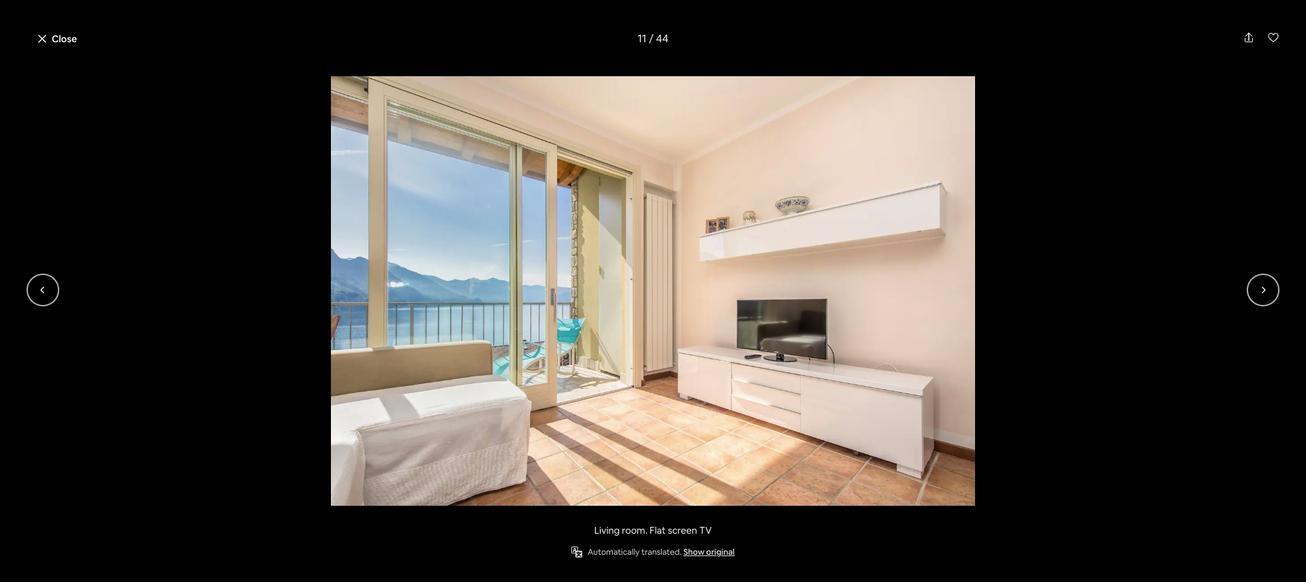 Task type: vqa. For each thing, say whether or not it's contained in the screenshot.
topmost Piscina image
yes



Task type: locate. For each thing, give the bounding box(es) containing it.
·
[[379, 455, 381, 469], [420, 455, 422, 469]]

1 vertical spatial piscina image
[[844, 266, 1029, 413]]

luxurious. lovely view.
[[291, 69, 479, 93]]

view from the house's terrace. superlative image
[[396, 412, 645, 579], [396, 412, 645, 579]]

$325 aud total before taxes
[[792, 451, 871, 483]]

the
[[424, 506, 441, 520]]

photos
[[970, 379, 1002, 392]]

/
[[649, 31, 654, 46]]

terrace with pool view and lake view image
[[396, 68, 900, 406], [396, 68, 900, 406]]

screen
[[668, 524, 697, 537]]

living room. flat screen tv image
[[65, 76, 1241, 506], [65, 76, 1241, 506]]

show all photos
[[932, 379, 1002, 392]]

flat
[[650, 524, 666, 537]]

show left all
[[932, 379, 956, 392]]

1 vertical spatial show
[[683, 547, 704, 558]]

0 vertical spatial show
[[932, 379, 956, 392]]

2 · from the left
[[420, 455, 422, 469]]

0 horizontal spatial ·
[[379, 455, 381, 469]]

original
[[706, 547, 735, 558]]

bedrooms
[[325, 455, 377, 469]]

2
[[316, 455, 322, 469]]

show down screen
[[683, 547, 704, 558]]

one
[[386, 506, 408, 520]]

1 horizontal spatial ·
[[420, 455, 422, 469]]

dialog
[[0, 0, 1306, 582]]

loved
[[472, 506, 500, 520]]

living room with lake and mountain views. wonderful image
[[651, 412, 900, 579], [651, 412, 900, 579]]

italy
[[433, 434, 463, 454]]

· left 1
[[420, 455, 422, 469]]

1
[[425, 455, 429, 469]]

385 reviews
[[662, 506, 693, 536]]

on
[[539, 506, 553, 520]]

rental
[[310, 434, 350, 454]]

of
[[410, 506, 421, 520]]

$325 aud
[[792, 451, 862, 471]]

lovely
[[380, 69, 433, 93]]

44
[[656, 31, 669, 46]]

11 / 44
[[637, 31, 669, 46]]

total
[[792, 471, 814, 483]]

1 horizontal spatial show
[[932, 379, 956, 392]]

homes
[[502, 506, 537, 520]]

favorite
[[304, 518, 351, 534]]

share button
[[931, 72, 984, 95]]

guest favorite
[[304, 506, 351, 534]]

all
[[958, 379, 968, 392]]

0 vertical spatial piscina image
[[844, 108, 1029, 260]]

show
[[932, 379, 956, 392], [683, 547, 704, 558]]

week
[[633, 21, 657, 33]]

any
[[613, 21, 631, 33]]

piscina image
[[844, 108, 1029, 260], [844, 266, 1029, 413]]

· left 3 at the left bottom
[[379, 455, 381, 469]]



Task type: describe. For each thing, give the bounding box(es) containing it.
0 horizontal spatial show
[[683, 547, 704, 558]]

most
[[443, 506, 470, 520]]

show original button
[[683, 547, 735, 558]]

beds
[[392, 455, 417, 469]]

airbnb,
[[386, 520, 424, 534]]

vista dal terrazzo di casa. superlativa image
[[653, 108, 839, 260]]

385
[[665, 506, 690, 525]]

luxurious.
[[291, 69, 376, 93]]

reviews
[[662, 525, 693, 536]]

11
[[637, 31, 647, 46]]

bath
[[432, 455, 455, 469]]

1 piscina image from the top
[[844, 108, 1029, 260]]

automatically
[[588, 547, 640, 558]]

2 piscina image from the top
[[844, 266, 1029, 413]]

Any week search field
[[528, 11, 768, 44]]

entire rental unit in riva, italy 2 bedrooms · 3 beds · 1 bath
[[267, 434, 463, 469]]

terrazzo vista piscina e vista lago image
[[267, 108, 648, 413]]

living
[[594, 524, 620, 537]]

entire
[[267, 434, 307, 454]]

riva,
[[398, 434, 430, 454]]

room.
[[622, 524, 648, 537]]

one of the most loved homes on airbnb, according to guests
[[386, 506, 553, 534]]

before
[[816, 471, 845, 483]]

soggiorno con vista lago e montagne. meraviglioso image
[[653, 266, 839, 413]]

1 · from the left
[[379, 455, 381, 469]]

3
[[384, 455, 390, 469]]

any week
[[613, 21, 657, 33]]

any week button
[[602, 11, 669, 44]]

show all photos button
[[905, 374, 1013, 397]]

view.
[[437, 69, 479, 93]]

according
[[426, 520, 478, 534]]

unit
[[353, 434, 380, 454]]

in
[[383, 434, 395, 454]]

automatically translated. show original
[[588, 547, 735, 558]]

4.85
[[594, 506, 623, 525]]

taxes
[[847, 471, 871, 483]]

tv
[[699, 524, 712, 537]]

guest
[[310, 506, 345, 521]]

to
[[480, 520, 492, 534]]

show inside 'show all photos' button
[[932, 379, 956, 392]]

living room. flat screen tv
[[594, 524, 712, 537]]

translated.
[[641, 547, 682, 558]]

share
[[953, 78, 978, 90]]

guests
[[494, 520, 529, 534]]



